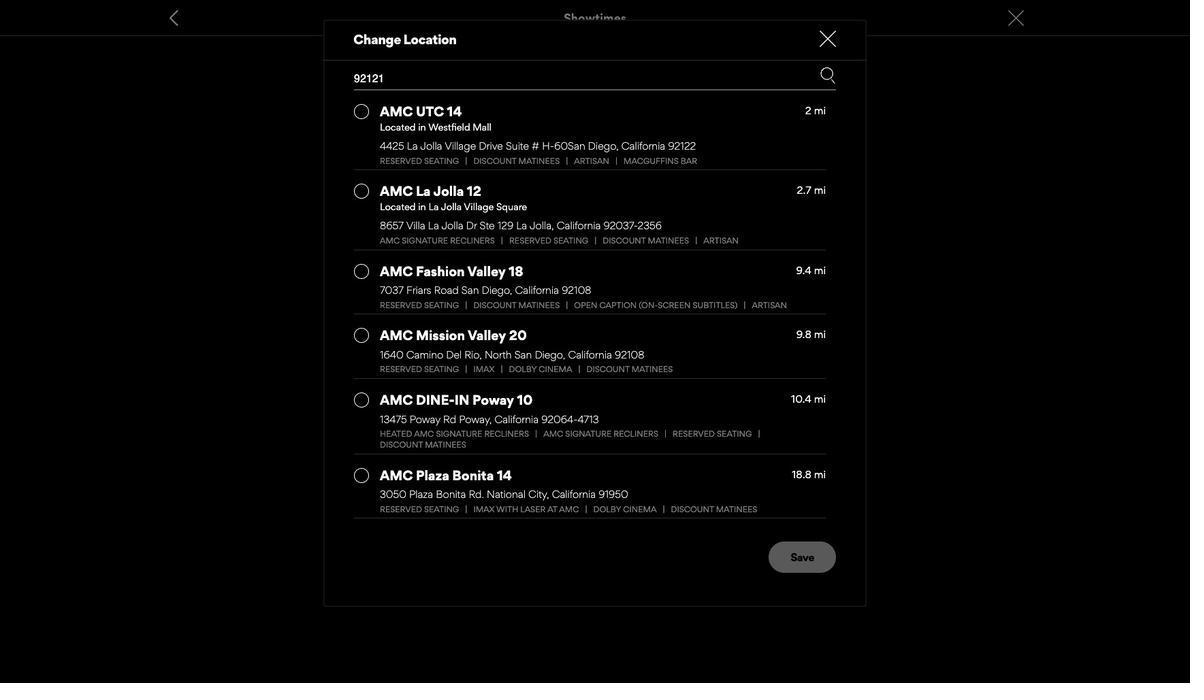 Task type: describe. For each thing, give the bounding box(es) containing it.
diego inside amc fashion valley 18 7037 friars road san diego , california 92108
[[482, 284, 510, 297]]

13475
[[380, 413, 407, 426]]

poway down the dine- on the left of the page
[[410, 413, 441, 426]]

theatre.
[[734, 40, 780, 56]]

reserved seating for amc utc 14
[[380, 156, 459, 166]]

recliners up 91950
[[614, 429, 659, 440]]

, inside amc mission valley 20 1640 camino del rio, north san diego , california 92108
[[563, 349, 566, 362]]

2.7 mi
[[797, 184, 826, 197]]

9.8
[[797, 329, 812, 342]]

select
[[638, 40, 674, 56]]

1 premium formats element from the top
[[380, 156, 826, 166]]

amc down the 92064-
[[544, 429, 563, 440]]

select
[[432, 80, 464, 94]]

utc
[[416, 104, 444, 120]]

villa
[[406, 220, 425, 232]]

amc inside amc la jolla 12 located in la jolla village square
[[380, 183, 413, 200]]

reserved for amc fashion valley 18
[[380, 300, 422, 310]]

reserved seating for amc fashion valley 18
[[380, 300, 459, 310]]

92108 inside amc fashion valley 18 7037 friars road san diego , california 92108
[[562, 284, 592, 297]]

amc inside "amc plaza bonita 14 3050 plaza bonita rd. national city , california 91950"
[[380, 468, 413, 484]]

premium formats element for 14
[[380, 505, 826, 515]]

signature down the rd
[[436, 429, 482, 440]]

seating for amc utc 14
[[424, 156, 459, 166]]

heated amc signature recliners
[[380, 429, 529, 440]]

reserved inside reserved seating discount matinees
[[673, 429, 715, 440]]

91950
[[599, 488, 628, 501]]

2356
[[638, 220, 662, 232]]

square
[[496, 201, 527, 212]]

located inside amc utc 14 located in westfield mall
[[380, 121, 416, 132]]

amc la jolla 12 located in la jolla village square
[[380, 183, 527, 212]]

0 vertical spatial village
[[445, 140, 476, 153]]

mi for 18
[[814, 264, 826, 277]]

signature down 4713
[[566, 429, 612, 440]]

recliners down amc dine-in poway 10 13475 poway rd poway , california 92064-4713
[[485, 429, 529, 440]]

reserved seating discount matinees
[[380, 429, 752, 450]]

amc inside amc dine-in poway 10 13475 poway rd poway , california 92064-4713
[[380, 392, 413, 409]]

subtitles)
[[693, 300, 738, 310]]

9.4
[[797, 264, 812, 277]]

92108 inside amc mission valley 20 1640 camino del rio, north san diego , california 92108
[[615, 349, 645, 362]]

seating for amc mission valley 20
[[424, 365, 459, 375]]

city
[[529, 488, 547, 501]]

mi for 20
[[814, 329, 826, 342]]

rd.
[[469, 488, 484, 501]]

showtimes,
[[523, 40, 592, 56]]

theatre
[[473, 80, 511, 94]]

north
[[485, 349, 512, 362]]

, right the 60
[[616, 140, 619, 153]]

18
[[509, 263, 523, 280]]

2 mi
[[806, 104, 826, 117]]

macguffins bar
[[624, 156, 698, 166]]

seating for amc plaza bonita 14
[[424, 505, 459, 515]]

showtimes
[[564, 11, 627, 25]]

92037-
[[604, 220, 638, 232]]

premium formats element for 20
[[380, 365, 826, 375]]

dine-
[[416, 392, 455, 409]]

open caption (on-screen subtitles)
[[574, 300, 738, 310]]

artisan for amc la jolla 12
[[704, 236, 739, 246]]

#
[[532, 140, 540, 153]]

valley for fashion
[[468, 263, 506, 280]]

2.7
[[797, 184, 812, 197]]

9.4 mi
[[797, 264, 826, 277]]

poway down in
[[459, 413, 490, 426]]

0 vertical spatial bonita
[[452, 468, 494, 484]]

a inside button
[[466, 80, 471, 94]]

0 vertical spatial a
[[678, 40, 685, 56]]

cinema for 20
[[539, 365, 572, 375]]

h-
[[542, 140, 555, 153]]

amc mission valley 20 1640 camino del rio, north san diego , california 92108
[[380, 328, 645, 362]]

1 vertical spatial plaza
[[409, 488, 433, 501]]

dolby for amc mission valley 20
[[509, 365, 537, 375]]

amc utc 14 located in westfield mall
[[380, 104, 492, 132]]

2 mi from the top
[[814, 184, 826, 197]]

national
[[487, 488, 526, 501]]

please
[[595, 40, 635, 56]]

amc inside amc mission valley 20 1640 camino del rio, north san diego , california 92108
[[380, 328, 413, 344]]

dolby cinema for amc plaza bonita 14
[[594, 505, 657, 515]]

camino
[[406, 349, 444, 362]]

1 mi from the top
[[814, 104, 826, 117]]

to
[[461, 40, 473, 56]]

rd
[[443, 413, 456, 426]]

in inside amc utc 14 located in westfield mall
[[418, 121, 426, 132]]

18.8
[[792, 468, 812, 481]]

change
[[354, 31, 401, 48]]

screen
[[658, 300, 691, 310]]

14 inside "amc plaza bonita 14 3050 plaza bonita rd. national city , california 91950"
[[497, 468, 512, 484]]

14 inside amc utc 14 located in westfield mall
[[447, 104, 462, 120]]

in
[[455, 392, 470, 409]]

fashion
[[416, 263, 465, 280]]

located inside amc la jolla 12 located in la jolla village square
[[380, 201, 416, 212]]

imax for imax with laser at amc
[[474, 505, 495, 515]]

caption
[[600, 300, 637, 310]]

reserved seating for amc mission valley 20
[[380, 365, 459, 375]]

1640
[[380, 349, 404, 362]]

village inside amc la jolla 12 located in la jolla village square
[[464, 201, 494, 212]]

mi for poway
[[814, 393, 826, 406]]

0 vertical spatial plaza
[[416, 468, 449, 484]]

san for 4425 la jolla village drive suite # h-60
[[568, 140, 586, 153]]

seating inside reserved seating discount matinees
[[717, 429, 752, 440]]

1 vertical spatial amc signature recliners
[[544, 429, 659, 440]]

dolby cinema for amc mission valley 20
[[509, 365, 572, 375]]

heated
[[380, 429, 412, 440]]

reserved seating down 8657 villa la jolla dr ste 129 la jolla , california 92037-2356
[[509, 236, 589, 246]]

with
[[497, 505, 519, 515]]

select a theatre button
[[410, 72, 533, 103]]

california inside amc dine-in poway 10 13475 poway rd poway , california 92064-4713
[[495, 413, 539, 426]]

60
[[555, 140, 568, 153]]

drive
[[479, 140, 503, 153]]

close image
[[820, 31, 836, 47]]

location
[[404, 31, 457, 48]]

california left 92037-
[[557, 220, 601, 232]]

, right 129
[[552, 220, 554, 232]]

reserved seating for amc plaza bonita 14
[[380, 505, 459, 515]]

valley for mission
[[468, 328, 506, 344]]

california inside amc fashion valley 18 7037 friars road san diego , california 92108
[[515, 284, 559, 297]]



Task type: vqa. For each thing, say whether or not it's contained in the screenshot.


Task type: locate. For each thing, give the bounding box(es) containing it.
mi right 9.4
[[814, 264, 826, 277]]

westfield
[[429, 121, 470, 132]]

1 vertical spatial cinema
[[623, 505, 657, 515]]

reserved seating down camino
[[380, 365, 459, 375]]

, up at
[[547, 488, 549, 501]]

5 premium formats element from the top
[[380, 429, 826, 451]]

0 horizontal spatial dolby cinema
[[509, 365, 572, 375]]

92064-
[[542, 413, 578, 426]]

(on-
[[639, 300, 658, 310]]

1 vertical spatial 14
[[497, 468, 512, 484]]

1 horizontal spatial san
[[515, 349, 532, 362]]

signature down the villa on the left top of page
[[402, 236, 448, 246]]

order
[[425, 40, 458, 56]]

14 up "national"
[[497, 468, 512, 484]]

california inside amc mission valley 20 1640 camino del rio, north san diego , california 92108
[[568, 349, 612, 362]]

amc dine-in poway 10 13475 poway rd poway , california 92064-4713
[[380, 392, 599, 426]]

del
[[446, 349, 462, 362]]

dolby
[[509, 365, 537, 375], [594, 505, 621, 515]]

129
[[498, 220, 514, 232]]

california
[[622, 140, 666, 153], [557, 220, 601, 232], [515, 284, 559, 297], [568, 349, 612, 362], [495, 413, 539, 426], [552, 488, 596, 501]]

2 vertical spatial san
[[515, 349, 532, 362]]

dolby cinema up 10
[[509, 365, 572, 375]]

premium formats element for 18
[[380, 300, 826, 311]]

7037
[[380, 284, 404, 297]]

artisan down 4425 la jolla village drive suite # h-60 san diego , california 92122 at the top of the page
[[574, 156, 610, 166]]

6 premium formats element from the top
[[380, 505, 826, 515]]

village
[[445, 140, 476, 153], [464, 201, 494, 212]]

dolby cinema down 91950
[[594, 505, 657, 515]]

3050
[[380, 488, 407, 501]]

artisan right subtitles)
[[752, 300, 787, 310]]

2 horizontal spatial artisan
[[752, 300, 787, 310]]

amc right at
[[559, 505, 579, 515]]

1 vertical spatial artisan
[[704, 236, 739, 246]]

4713
[[578, 413, 599, 426]]

mi
[[814, 104, 826, 117], [814, 184, 826, 197], [814, 264, 826, 277], [814, 329, 826, 342], [814, 393, 826, 406], [814, 468, 826, 481]]

plaza down heated amc signature recliners
[[416, 468, 449, 484]]

reserved
[[380, 156, 422, 166], [509, 236, 552, 246], [380, 300, 422, 310], [380, 365, 422, 375], [673, 429, 715, 440], [380, 505, 422, 515]]

a
[[678, 40, 685, 56], [466, 80, 471, 94]]

bonita up rd.
[[452, 468, 494, 484]]

reserved seating down 4425
[[380, 156, 459, 166]]

in down utc
[[418, 121, 426, 132]]

2
[[806, 104, 812, 117]]

0 horizontal spatial 92108
[[562, 284, 592, 297]]

mall
[[473, 121, 492, 132]]

1 horizontal spatial dolby
[[594, 505, 621, 515]]

california down 18
[[515, 284, 559, 297]]

discount matinees
[[474, 156, 560, 166], [603, 236, 689, 246], [474, 300, 560, 310], [587, 365, 673, 375], [671, 505, 758, 515]]

artisan
[[574, 156, 610, 166], [704, 236, 739, 246], [752, 300, 787, 310]]

1 vertical spatial in
[[418, 201, 426, 212]]

6 mi from the top
[[814, 468, 826, 481]]

amc up 3050
[[380, 468, 413, 484]]

mi right 2
[[814, 104, 826, 117]]

8657
[[380, 220, 404, 232]]

cinema for 14
[[623, 505, 657, 515]]

reserved seating
[[380, 156, 459, 166], [509, 236, 589, 246], [380, 300, 459, 310], [380, 365, 459, 375], [380, 505, 459, 515]]

dolby cinema
[[509, 365, 572, 375], [594, 505, 657, 515]]

mi right 18.8
[[814, 468, 826, 481]]

suite
[[506, 140, 529, 153]]

valley left 18
[[468, 263, 506, 280]]

1 horizontal spatial amc signature recliners
[[544, 429, 659, 440]]

village down westfield
[[445, 140, 476, 153]]

1 horizontal spatial cinema
[[623, 505, 657, 515]]

artisan for amc fashion valley 18
[[752, 300, 787, 310]]

amc up 7037
[[380, 263, 413, 280]]

friars
[[407, 284, 431, 297]]

ste
[[480, 220, 495, 232]]

nearby
[[688, 40, 730, 56]]

1 located from the top
[[380, 121, 416, 132]]

at
[[548, 505, 558, 515]]

amc down 8657
[[380, 236, 400, 246]]

dolby down amc mission valley 20 1640 camino del rio, north san diego , california 92108
[[509, 365, 537, 375]]

0 vertical spatial amc signature recliners
[[380, 236, 495, 246]]

1 vertical spatial imax
[[474, 505, 495, 515]]

san down the 20
[[515, 349, 532, 362]]

plaza right 3050
[[409, 488, 433, 501]]

california inside "amc plaza bonita 14 3050 plaza bonita rd. national city , california 91950"
[[552, 488, 596, 501]]

artisan up subtitles)
[[704, 236, 739, 246]]

in inside amc la jolla 12 located in la jolla village square
[[418, 201, 426, 212]]

poway
[[473, 392, 514, 409], [410, 413, 441, 426], [459, 413, 490, 426]]

1 vertical spatial village
[[464, 201, 494, 212]]

valley inside amc mission valley 20 1640 camino del rio, north san diego , california 92108
[[468, 328, 506, 344]]

mission
[[416, 328, 465, 344]]

2 vertical spatial diego
[[535, 349, 563, 362]]

2 horizontal spatial san
[[568, 140, 586, 153]]

village down 12
[[464, 201, 494, 212]]

san for amc mission valley 20
[[515, 349, 532, 362]]

amc up 13475
[[380, 392, 413, 409]]

10.4 mi
[[792, 393, 826, 406]]

valley up north
[[468, 328, 506, 344]]

1 valley from the top
[[468, 263, 506, 280]]

amc left utc
[[380, 104, 413, 120]]

12
[[467, 183, 481, 200]]

amc signature recliners down 4713
[[544, 429, 659, 440]]

in order to display showtimes, please select a nearby theatre.
[[410, 40, 780, 56]]

5 mi from the top
[[814, 393, 826, 406]]

dolby down 91950
[[594, 505, 621, 515]]

0 vertical spatial located
[[380, 121, 416, 132]]

located up 4425
[[380, 121, 416, 132]]

bonita left rd.
[[436, 488, 466, 501]]

1 horizontal spatial 14
[[497, 468, 512, 484]]

0 vertical spatial san
[[568, 140, 586, 153]]

, up the 92064-
[[563, 349, 566, 362]]

1 horizontal spatial diego
[[535, 349, 563, 362]]

california up at
[[552, 488, 596, 501]]

2 in from the top
[[418, 201, 426, 212]]

, down 18
[[510, 284, 512, 297]]

premium formats element
[[380, 156, 826, 166], [380, 236, 826, 246], [380, 300, 826, 311], [380, 365, 826, 375], [380, 429, 826, 451], [380, 505, 826, 515]]

in up the villa on the left top of page
[[418, 201, 426, 212]]

reserved for amc plaza bonita 14
[[380, 505, 422, 515]]

imax
[[474, 365, 495, 375], [474, 505, 495, 515]]

0 vertical spatial imax
[[474, 365, 495, 375]]

diego inside amc mission valley 20 1640 camino del rio, north san diego , california 92108
[[535, 349, 563, 362]]

california down 10
[[495, 413, 539, 426]]

, up heated amc signature recliners
[[490, 413, 492, 426]]

discount inside reserved seating discount matinees
[[380, 440, 423, 450]]

submit search image
[[820, 67, 836, 84]]

0 vertical spatial 14
[[447, 104, 462, 120]]

0 horizontal spatial artisan
[[574, 156, 610, 166]]

0 horizontal spatial 14
[[447, 104, 462, 120]]

0 vertical spatial dolby cinema
[[509, 365, 572, 375]]

92108 down caption
[[615, 349, 645, 362]]

imax with laser at amc
[[474, 505, 579, 515]]

located up 8657
[[380, 201, 416, 212]]

92108
[[562, 284, 592, 297], [615, 349, 645, 362]]

open
[[574, 300, 598, 310]]

amc inside amc fashion valley 18 7037 friars road san diego , california 92108
[[380, 263, 413, 280]]

macguffins
[[624, 156, 679, 166]]

laser
[[521, 505, 546, 515]]

4425
[[380, 140, 404, 153]]

3 premium formats element from the top
[[380, 300, 826, 311]]

0 vertical spatial in
[[418, 121, 426, 132]]

valley inside amc fashion valley 18 7037 friars road san diego , california 92108
[[468, 263, 506, 280]]

1 vertical spatial located
[[380, 201, 416, 212]]

0 vertical spatial diego
[[588, 140, 616, 153]]

diego right the 60
[[588, 140, 616, 153]]

mi right "10.4"
[[814, 393, 826, 406]]

cinema
[[539, 365, 572, 375], [623, 505, 657, 515]]

1 in from the top
[[418, 121, 426, 132]]

2 located from the top
[[380, 201, 416, 212]]

1 vertical spatial bonita
[[436, 488, 466, 501]]

1 horizontal spatial artisan
[[704, 236, 739, 246]]

9.8 mi
[[797, 329, 826, 342]]

san inside amc fashion valley 18 7037 friars road san diego , california 92108
[[462, 284, 479, 297]]

imax for imax
[[474, 365, 495, 375]]

amc fashion valley 18 7037 friars road san diego , california 92108
[[380, 263, 592, 297]]

display
[[477, 40, 519, 56]]

2 imax from the top
[[474, 505, 495, 515]]

cinema down 91950
[[623, 505, 657, 515]]

, inside amc dine-in poway 10 13475 poway rd poway , california 92064-4713
[[490, 413, 492, 426]]

jolla
[[420, 140, 442, 153], [433, 183, 464, 200], [441, 201, 462, 212], [442, 220, 464, 232], [530, 220, 552, 232]]

4425 la jolla village drive suite # h-60 san diego , california 92122
[[380, 140, 696, 153]]

, inside "amc plaza bonita 14 3050 plaza bonita rd. national city , california 91950"
[[547, 488, 549, 501]]

14 up westfield
[[447, 104, 462, 120]]

reserved for amc mission valley 20
[[380, 365, 422, 375]]

reserved for amc utc 14
[[380, 156, 422, 166]]

road
[[434, 284, 459, 297]]

premium formats element for poway
[[380, 429, 826, 451]]

10.4
[[792, 393, 812, 406]]

cinema up the 92064-
[[539, 365, 572, 375]]

2 premium formats element from the top
[[380, 236, 826, 246]]

discount
[[474, 156, 517, 166], [603, 236, 646, 246], [474, 300, 517, 310], [587, 365, 630, 375], [380, 440, 423, 450], [671, 505, 714, 515]]

0 horizontal spatial cinema
[[539, 365, 572, 375]]

18.8 mi
[[792, 468, 826, 481]]

diego for amc mission valley 20
[[535, 349, 563, 362]]

diego right north
[[535, 349, 563, 362]]

san right the h-
[[568, 140, 586, 153]]

matinees inside reserved seating discount matinees
[[425, 440, 466, 450]]

recliners down dr
[[450, 236, 495, 246]]

imax down rio,
[[474, 365, 495, 375]]

amc right heated
[[414, 429, 434, 440]]

san right road
[[462, 284, 479, 297]]

rio,
[[465, 349, 482, 362]]

mi right 9.8
[[814, 329, 826, 342]]

san inside amc mission valley 20 1640 camino del rio, north san diego , california 92108
[[515, 349, 532, 362]]

0 vertical spatial 92108
[[562, 284, 592, 297]]

1 vertical spatial valley
[[468, 328, 506, 344]]

92108 up open
[[562, 284, 592, 297]]

amc up 8657
[[380, 183, 413, 200]]

10
[[517, 392, 533, 409]]

california down open
[[568, 349, 612, 362]]

0 horizontal spatial dolby
[[509, 365, 537, 375]]

dolby for amc plaza bonita 14
[[594, 505, 621, 515]]

close element
[[820, 31, 836, 47]]

0 horizontal spatial amc signature recliners
[[380, 236, 495, 246]]

1 horizontal spatial 92108
[[615, 349, 645, 362]]

la
[[407, 140, 418, 153], [416, 183, 431, 200], [429, 201, 439, 212], [428, 220, 439, 232], [516, 220, 527, 232]]

seating for amc fashion valley 18
[[424, 300, 459, 310]]

0 vertical spatial cinema
[[539, 365, 572, 375]]

amc inside amc utc 14 located in westfield mall
[[380, 104, 413, 120]]

3 mi from the top
[[814, 264, 826, 277]]

mi right 2.7
[[814, 184, 826, 197]]

dr
[[466, 220, 477, 232]]

california up 'macguffins'
[[622, 140, 666, 153]]

0 horizontal spatial san
[[462, 284, 479, 297]]

1 vertical spatial a
[[466, 80, 471, 94]]

2 valley from the top
[[468, 328, 506, 344]]

imax down rd.
[[474, 505, 495, 515]]

1 vertical spatial 92108
[[615, 349, 645, 362]]

reserved seating down friars
[[380, 300, 459, 310]]

bar
[[681, 156, 698, 166]]

Search by City, Zip or Theatre text field
[[354, 67, 779, 89]]

amc
[[380, 104, 413, 120], [380, 183, 413, 200], [380, 236, 400, 246], [380, 263, 413, 280], [380, 328, 413, 344], [380, 392, 413, 409], [414, 429, 434, 440], [544, 429, 563, 440], [380, 468, 413, 484], [559, 505, 579, 515]]

poway right in
[[473, 392, 514, 409]]

premium formats element containing amc signature recliners
[[380, 236, 826, 246]]

bonita
[[452, 468, 494, 484], [436, 488, 466, 501]]

select a theatre
[[432, 80, 511, 94]]

2 vertical spatial artisan
[[752, 300, 787, 310]]

diego down 18
[[482, 284, 510, 297]]

change location
[[354, 31, 457, 48]]

20
[[509, 328, 527, 344]]

4 premium formats element from the top
[[380, 365, 826, 375]]

1 imax from the top
[[474, 365, 495, 375]]

diego for 4425 la jolla village drive suite # h-60
[[588, 140, 616, 153]]

4 mi from the top
[[814, 329, 826, 342]]

1 horizontal spatial dolby cinema
[[594, 505, 657, 515]]

0 vertical spatial valley
[[468, 263, 506, 280]]

reserved seating down 3050
[[380, 505, 459, 515]]

2 horizontal spatial diego
[[588, 140, 616, 153]]

1 vertical spatial diego
[[482, 284, 510, 297]]

1 horizontal spatial a
[[678, 40, 685, 56]]

0 vertical spatial dolby
[[509, 365, 537, 375]]

signature
[[402, 236, 448, 246], [436, 429, 482, 440], [566, 429, 612, 440]]

mi for 14
[[814, 468, 826, 481]]

, inside amc fashion valley 18 7037 friars road san diego , california 92108
[[510, 284, 512, 297]]

1 vertical spatial dolby cinema
[[594, 505, 657, 515]]

amc plaza bonita 14 3050 plaza bonita rd. national city , california 91950
[[380, 468, 628, 501]]

in
[[410, 40, 422, 56]]

92122
[[668, 140, 696, 153]]

diego
[[588, 140, 616, 153], [482, 284, 510, 297], [535, 349, 563, 362]]

located
[[380, 121, 416, 132], [380, 201, 416, 212]]

premium formats element containing heated amc signature recliners
[[380, 429, 826, 451]]

plaza
[[416, 468, 449, 484], [409, 488, 433, 501]]

1 vertical spatial dolby
[[594, 505, 621, 515]]

0 vertical spatial artisan
[[574, 156, 610, 166]]

8657 villa la jolla dr ste 129 la jolla , california 92037-2356
[[380, 220, 662, 232]]

1 vertical spatial san
[[462, 284, 479, 297]]

amc signature recliners down the villa on the left top of page
[[380, 236, 495, 246]]

0 horizontal spatial diego
[[482, 284, 510, 297]]

0 horizontal spatial a
[[466, 80, 471, 94]]

amc up 1640
[[380, 328, 413, 344]]



